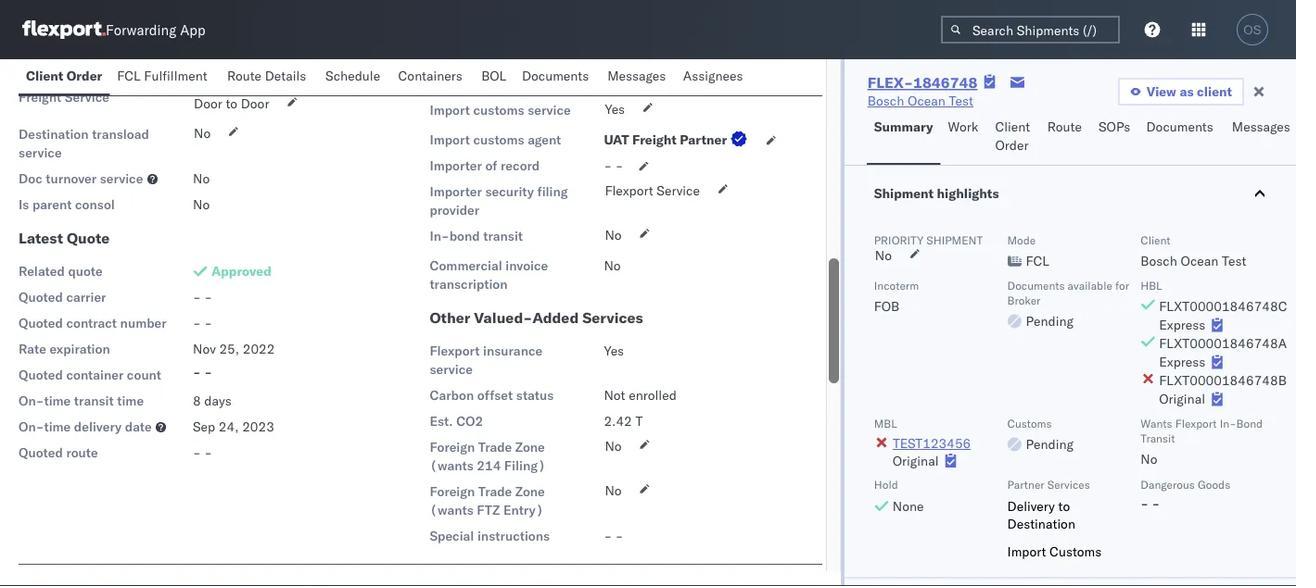 Task type: locate. For each thing, give the bounding box(es) containing it.
2 foreign from the top
[[430, 484, 475, 500]]

0 horizontal spatial partner
[[680, 132, 727, 148]]

flxt00001846748c
[[1159, 299, 1288, 315]]

door down app
[[193, 63, 221, 79]]

1 horizontal spatial messages button
[[1225, 110, 1296, 165]]

approved
[[211, 263, 271, 280]]

0 vertical spatial importer
[[430, 158, 482, 174]]

test down 1846748
[[949, 93, 974, 109]]

service up consol
[[100, 171, 143, 187]]

quoted for quoted container count
[[19, 367, 63, 383]]

commercial invoice transcription
[[430, 258, 548, 293]]

trade for 214
[[478, 440, 512, 456]]

1 express from the top
[[1159, 317, 1206, 333]]

customs up of
[[473, 132, 524, 148]]

1 vertical spatial services
[[1048, 479, 1090, 492]]

1 horizontal spatial fcl
[[1026, 253, 1050, 269]]

ocean inside bosch ocean test link
[[908, 93, 946, 109]]

2 vertical spatial customs
[[1050, 544, 1102, 560]]

1 zone from the top
[[515, 440, 545, 456]]

import left bol
[[430, 68, 478, 86]]

fcl inside button
[[117, 68, 141, 84]]

client order button right work
[[988, 110, 1040, 165]]

1 vertical spatial zone
[[515, 484, 545, 500]]

sops
[[1099, 119, 1131, 135]]

on-time delivery date
[[19, 419, 152, 435]]

1 vertical spatial fcl
[[1026, 253, 1050, 269]]

zone for foreign trade zone (wants 214 filing)
[[515, 440, 545, 456]]

1 vertical spatial customs
[[1008, 417, 1052, 431]]

door to door down app
[[193, 63, 268, 79]]

0 vertical spatial services
[[583, 309, 643, 327]]

1 horizontal spatial client order
[[995, 119, 1030, 153]]

flex-
[[868, 73, 913, 92]]

documents up broker at the right of the page
[[1008, 279, 1065, 293]]

other
[[430, 309, 470, 327]]

1 vertical spatial transit
[[74, 393, 114, 409]]

bosch down flex-
[[868, 93, 904, 109]]

import down containers button
[[430, 102, 470, 118]]

customs up import customs agent
[[473, 102, 524, 118]]

in- down provider
[[430, 228, 449, 244]]

importer for importer of record
[[430, 158, 482, 174]]

1 on- from the top
[[19, 393, 44, 409]]

2 horizontal spatial client
[[1141, 233, 1171, 247]]

1 quoted from the top
[[19, 289, 63, 306]]

foreign trade zone (wants ftz entry)
[[430, 484, 545, 519]]

service for flexport insurance service
[[430, 362, 473, 378]]

os button
[[1231, 8, 1274, 51]]

1 horizontal spatial route
[[1048, 119, 1082, 135]]

flexport
[[605, 183, 653, 199], [430, 343, 480, 359], [1176, 417, 1217, 431]]

zone inside the foreign trade zone (wants ftz entry)
[[515, 484, 545, 500]]

carrier
[[66, 289, 106, 306]]

importer inside importer security filing provider
[[430, 184, 482, 200]]

work
[[948, 119, 979, 135]]

customs up import customs service
[[481, 68, 544, 86]]

contract
[[66, 315, 117, 332]]

foreign inside the foreign trade zone (wants ftz entry)
[[430, 484, 475, 500]]

priority
[[874, 233, 924, 247]]

in- inside wants flexport in-bond transit no
[[1220, 417, 1237, 431]]

2 trade from the top
[[478, 484, 512, 500]]

1 vertical spatial to
[[226, 96, 237, 112]]

0 vertical spatial route
[[227, 68, 262, 84]]

bosch inside client bosch ocean test incoterm fob
[[1141, 253, 1178, 269]]

foreign up the special
[[430, 484, 475, 500]]

assignees button
[[676, 59, 754, 96]]

not enrolled
[[604, 388, 677, 404]]

0 horizontal spatial import customs
[[430, 68, 544, 86]]

messages up uat at the top of the page
[[608, 68, 666, 84]]

1 vertical spatial foreign
[[430, 484, 475, 500]]

customs up partner services
[[1008, 417, 1052, 431]]

customs down delivery to destination
[[1050, 544, 1102, 560]]

1 vertical spatial messages button
[[1225, 110, 1296, 165]]

customs
[[473, 102, 524, 118], [473, 132, 524, 148]]

to for freight service
[[226, 96, 237, 112]]

client order
[[26, 68, 102, 84], [995, 119, 1030, 153]]

0 horizontal spatial original
[[893, 453, 939, 469]]

1 customs from the top
[[473, 102, 524, 118]]

quoted down rate
[[19, 367, 63, 383]]

(wants left 214
[[430, 458, 474, 474]]

test inside client bosch ocean test incoterm fob
[[1222, 253, 1247, 269]]

0 vertical spatial service
[[65, 89, 109, 105]]

service for doc turnover service
[[100, 171, 143, 187]]

quote
[[67, 229, 110, 248]]

messages for left messages button
[[608, 68, 666, 84]]

documents down view as client button
[[1147, 119, 1214, 135]]

door right fulfillment
[[240, 63, 268, 79]]

1 trade from the top
[[478, 440, 512, 456]]

- -
[[604, 158, 624, 174], [193, 289, 212, 306], [193, 315, 212, 332], [193, 364, 212, 381], [193, 445, 212, 461], [604, 529, 624, 545]]

importer security filing provider
[[430, 184, 568, 218]]

import down delivery to destination
[[1008, 544, 1046, 560]]

0 horizontal spatial messages button
[[600, 59, 676, 96]]

in-bond transit
[[430, 228, 523, 244]]

related
[[19, 263, 65, 280]]

number
[[120, 315, 167, 332]]

service down type
[[65, 89, 109, 105]]

pending down broker at the right of the page
[[1026, 313, 1074, 330]]

1 foreign from the top
[[430, 440, 475, 456]]

2 customs from the top
[[473, 132, 524, 148]]

1 horizontal spatial test
[[1222, 253, 1247, 269]]

1 horizontal spatial original
[[1159, 391, 1206, 408]]

service inside destination transload service
[[19, 145, 62, 161]]

zone up entry)
[[515, 484, 545, 500]]

service down "uat freight partner"
[[657, 183, 700, 199]]

1 vertical spatial importer
[[430, 184, 482, 200]]

transit down importer security filing provider
[[483, 228, 523, 244]]

to down partner services
[[1059, 498, 1070, 515]]

yes up not
[[604, 343, 624, 359]]

1 horizontal spatial client
[[995, 119, 1030, 135]]

1 importer from the top
[[430, 158, 482, 174]]

0 horizontal spatial route
[[227, 68, 262, 84]]

1 pending from the top
[[1026, 313, 1074, 330]]

trade inside the foreign trade zone (wants ftz entry)
[[478, 484, 512, 500]]

customs
[[481, 68, 544, 86], [1008, 417, 1052, 431], [1050, 544, 1102, 560]]

1 vertical spatial door to door
[[194, 96, 269, 112]]

test up flxt00001846748c
[[1222, 253, 1247, 269]]

trade up ftz
[[478, 484, 512, 500]]

on- down rate
[[19, 393, 44, 409]]

route left 'sops'
[[1048, 119, 1082, 135]]

transit for bond
[[483, 228, 523, 244]]

destination down freight service
[[19, 126, 89, 142]]

1 vertical spatial service
[[657, 183, 700, 199]]

2 (wants from the top
[[430, 503, 474, 519]]

import up importer of record
[[430, 132, 470, 148]]

(wants inside the foreign trade zone (wants ftz entry)
[[430, 503, 474, 519]]

route left details
[[227, 68, 262, 84]]

0 horizontal spatial transit
[[74, 393, 114, 409]]

0 vertical spatial ocean
[[908, 93, 946, 109]]

flexport inside flexport insurance service
[[430, 343, 480, 359]]

bosch up "hbl"
[[1141, 253, 1178, 269]]

order up freight service
[[67, 68, 102, 84]]

quote
[[68, 263, 103, 280]]

1 horizontal spatial partner
[[1008, 479, 1045, 492]]

partner
[[680, 132, 727, 148], [1008, 479, 1045, 492]]

1 vertical spatial order
[[995, 137, 1029, 153]]

carbon
[[430, 388, 474, 404]]

client order button down flexport. image
[[19, 59, 110, 96]]

client order right work button
[[995, 119, 1030, 153]]

ocean down the flex-1846748
[[908, 93, 946, 109]]

- - for quoted container count
[[193, 364, 212, 381]]

trade inside foreign trade zone (wants 214 filing)
[[478, 440, 512, 456]]

quoted for quoted carrier
[[19, 289, 63, 306]]

import for import customs service
[[430, 68, 478, 86]]

quoted up rate
[[19, 315, 63, 332]]

1 vertical spatial client order button
[[988, 110, 1040, 165]]

express up flxt00001846748a
[[1159, 317, 1206, 333]]

documents
[[522, 68, 589, 84], [1147, 119, 1214, 135], [1008, 279, 1065, 293]]

flexport down other
[[430, 343, 480, 359]]

0 horizontal spatial destination
[[19, 126, 89, 142]]

express up 'flxt00001846748b'
[[1159, 354, 1206, 370]]

zone for foreign trade zone (wants ftz entry)
[[515, 484, 545, 500]]

flexport inside wants flexport in-bond transit no
[[1176, 417, 1217, 431]]

details
[[265, 68, 306, 84]]

1 (wants from the top
[[430, 458, 474, 474]]

import customs down delivery to destination
[[1008, 544, 1102, 560]]

1 vertical spatial documents button
[[1139, 110, 1225, 165]]

highlights
[[937, 185, 999, 202]]

forwarding app link
[[22, 20, 206, 39]]

quoted for quoted route
[[19, 445, 63, 461]]

service up agent
[[528, 102, 571, 118]]

-
[[604, 158, 612, 174], [615, 158, 624, 174], [193, 289, 201, 306], [204, 289, 212, 306], [193, 315, 201, 332], [204, 315, 212, 332], [193, 364, 201, 381], [204, 364, 212, 381], [193, 445, 201, 461], [204, 445, 212, 461], [1141, 496, 1149, 512], [1152, 496, 1160, 512], [604, 529, 612, 545], [615, 529, 624, 545]]

1 vertical spatial on-
[[19, 419, 44, 435]]

0 horizontal spatial client
[[26, 68, 63, 84]]

trade up 214
[[478, 440, 512, 456]]

1 vertical spatial client
[[995, 119, 1030, 135]]

0 horizontal spatial flexport
[[430, 343, 480, 359]]

1 horizontal spatial flexport
[[605, 183, 653, 199]]

client right work
[[995, 119, 1030, 135]]

est. co2
[[430, 414, 483, 430]]

service inside flexport insurance service
[[430, 362, 473, 378]]

0 horizontal spatial fcl
[[117, 68, 141, 84]]

1 horizontal spatial ocean
[[1181, 253, 1219, 269]]

express for flxt00001846748a
[[1159, 354, 1206, 370]]

route inside button
[[1048, 119, 1082, 135]]

1 vertical spatial messages
[[1232, 119, 1291, 135]]

transit
[[483, 228, 523, 244], [74, 393, 114, 409]]

0 horizontal spatial in-
[[430, 228, 449, 244]]

foreign inside foreign trade zone (wants 214 filing)
[[430, 440, 475, 456]]

documents button right bol
[[515, 59, 600, 96]]

flexport. image
[[22, 20, 106, 39]]

quoted down related
[[19, 289, 63, 306]]

time up date
[[117, 393, 144, 409]]

to down route details
[[226, 96, 237, 112]]

0 horizontal spatial test
[[949, 93, 974, 109]]

to for partner services
[[1059, 498, 1070, 515]]

0 vertical spatial (wants
[[430, 458, 474, 474]]

(wants up the special
[[430, 503, 474, 519]]

0 vertical spatial door to door
[[193, 63, 268, 79]]

documents right "bol" button
[[522, 68, 589, 84]]

1 vertical spatial pending
[[1026, 437, 1074, 453]]

foreign down est. co2
[[430, 440, 475, 456]]

1 vertical spatial ocean
[[1181, 253, 1219, 269]]

consol
[[75, 197, 115, 213]]

flexport down uat at the top of the page
[[605, 183, 653, 199]]

service up carbon
[[430, 362, 473, 378]]

mode
[[1008, 233, 1036, 247]]

no
[[194, 125, 211, 141], [193, 171, 210, 187], [193, 197, 210, 213], [605, 227, 622, 243], [875, 248, 892, 264], [604, 258, 621, 274], [605, 439, 622, 455], [1141, 452, 1158, 468], [605, 483, 622, 499]]

2 vertical spatial documents
[[1008, 279, 1065, 293]]

service for freight service
[[65, 89, 109, 105]]

1 vertical spatial destination
[[1008, 517, 1076, 533]]

to inside delivery to destination
[[1059, 498, 1070, 515]]

time up on-time delivery date
[[44, 393, 71, 409]]

1 horizontal spatial bosch
[[1141, 253, 1178, 269]]

1 horizontal spatial documents button
[[1139, 110, 1225, 165]]

freight up freight service
[[19, 63, 61, 79]]

expiration
[[50, 341, 110, 357]]

door to door
[[193, 63, 268, 79], [194, 96, 269, 112]]

messages
[[608, 68, 666, 84], [1232, 119, 1291, 135]]

ocean up flxt00001846748c
[[1181, 253, 1219, 269]]

bosch
[[868, 93, 904, 109], [1141, 253, 1178, 269]]

doc turnover service
[[19, 171, 143, 187]]

order inside client order
[[995, 137, 1029, 153]]

freight down freight type
[[19, 89, 61, 105]]

as
[[1180, 83, 1194, 100]]

quoted left route
[[19, 445, 63, 461]]

2 vertical spatial to
[[1059, 498, 1070, 515]]

zone up filing)
[[515, 440, 545, 456]]

route inside route details 'button'
[[227, 68, 262, 84]]

2 horizontal spatial flexport
[[1176, 417, 1217, 431]]

invoice
[[506, 258, 548, 274]]

to
[[225, 63, 237, 79], [226, 96, 237, 112], [1059, 498, 1070, 515]]

summary
[[874, 119, 933, 135]]

0 vertical spatial destination
[[19, 126, 89, 142]]

hold
[[874, 479, 898, 492]]

3 quoted from the top
[[19, 367, 63, 383]]

transit down container
[[74, 393, 114, 409]]

1 horizontal spatial services
[[1048, 479, 1090, 492]]

import
[[430, 68, 478, 86], [430, 102, 470, 118], [430, 132, 470, 148], [1008, 544, 1046, 560]]

2 express from the top
[[1159, 354, 1206, 370]]

pending up partner services
[[1026, 437, 1074, 453]]

parent
[[32, 197, 72, 213]]

0 vertical spatial bosch
[[868, 93, 904, 109]]

2 pending from the top
[[1026, 437, 1074, 453]]

25,
[[219, 341, 239, 357]]

0 vertical spatial fcl
[[117, 68, 141, 84]]

freight
[[19, 63, 61, 79], [19, 89, 61, 105], [632, 132, 677, 148]]

1 vertical spatial (wants
[[430, 503, 474, 519]]

0 vertical spatial in-
[[430, 228, 449, 244]]

messages down client
[[1232, 119, 1291, 135]]

original up wants
[[1159, 391, 1206, 408]]

destination
[[19, 126, 89, 142], [1008, 517, 1076, 533]]

documents button down view as client button
[[1139, 110, 1225, 165]]

0 vertical spatial yes
[[605, 101, 625, 117]]

freight right uat at the top of the page
[[632, 132, 677, 148]]

zone inside foreign trade zone (wants 214 filing)
[[515, 440, 545, 456]]

foreign trade zone (wants 214 filing)
[[430, 440, 546, 474]]

freight for freight type
[[19, 63, 61, 79]]

importer left of
[[430, 158, 482, 174]]

2 vertical spatial client
[[1141, 233, 1171, 247]]

flexport for importer security filing provider
[[605, 183, 653, 199]]

fcl for fcl
[[1026, 253, 1050, 269]]

0 vertical spatial foreign
[[430, 440, 475, 456]]

door to door down route details
[[194, 96, 269, 112]]

order
[[67, 68, 102, 84], [995, 137, 1029, 153]]

service for import customs service
[[528, 102, 571, 118]]

1 horizontal spatial transit
[[483, 228, 523, 244]]

test
[[949, 93, 974, 109], [1222, 253, 1247, 269]]

0 vertical spatial documents button
[[515, 59, 600, 96]]

door
[[193, 63, 221, 79], [240, 63, 268, 79], [194, 96, 222, 112], [241, 96, 269, 112]]

0 vertical spatial flexport
[[605, 183, 653, 199]]

messages for messages button to the bottom
[[1232, 119, 1291, 135]]

1 vertical spatial trade
[[478, 484, 512, 500]]

importer of record
[[430, 158, 540, 174]]

1 vertical spatial in-
[[1220, 417, 1237, 431]]

214
[[477, 458, 501, 474]]

dangerous
[[1141, 479, 1195, 492]]

original down 'test123456'
[[893, 453, 939, 469]]

1 vertical spatial partner
[[1008, 479, 1045, 492]]

services right added
[[583, 309, 643, 327]]

fcl down mode
[[1026, 253, 1050, 269]]

1 vertical spatial import customs
[[1008, 544, 1102, 560]]

destination down delivery
[[1008, 517, 1076, 533]]

flexport right wants
[[1176, 417, 1217, 431]]

in- down 'flxt00001846748b'
[[1220, 417, 1237, 431]]

time up quoted route
[[44, 419, 71, 435]]

service up doc
[[19, 145, 62, 161]]

0 vertical spatial messages
[[608, 68, 666, 84]]

to right fulfillment
[[225, 63, 237, 79]]

original
[[1159, 391, 1206, 408], [893, 453, 939, 469]]

0 vertical spatial transit
[[483, 228, 523, 244]]

2022
[[243, 341, 275, 357]]

enrolled
[[629, 388, 677, 404]]

0 vertical spatial zone
[[515, 440, 545, 456]]

- - for quoted carrier
[[193, 289, 212, 306]]

0 vertical spatial original
[[1159, 391, 1206, 408]]

import customs up import customs service
[[430, 68, 544, 86]]

0 vertical spatial client order
[[26, 68, 102, 84]]

route for route details
[[227, 68, 262, 84]]

t
[[636, 414, 643, 430]]

quoted carrier
[[19, 289, 106, 306]]

1 horizontal spatial client order button
[[988, 110, 1040, 165]]

1 vertical spatial original
[[893, 453, 939, 469]]

fcl left fulfillment
[[117, 68, 141, 84]]

importer for importer security filing provider
[[430, 184, 482, 200]]

0 vertical spatial documents
[[522, 68, 589, 84]]

filing)
[[504, 458, 546, 474]]

0 horizontal spatial service
[[65, 89, 109, 105]]

express
[[1159, 317, 1206, 333], [1159, 354, 1206, 370]]

delivery
[[1008, 498, 1055, 515]]

partner down "assignees" button
[[680, 132, 727, 148]]

1 horizontal spatial in-
[[1220, 417, 1237, 431]]

client order up freight service
[[26, 68, 102, 84]]

doc
[[19, 171, 42, 187]]

client
[[1197, 83, 1232, 100]]

messages button down client
[[1225, 110, 1296, 165]]

2 zone from the top
[[515, 484, 545, 500]]

containers
[[398, 68, 463, 84]]

is parent consol
[[19, 197, 115, 213]]

0 vertical spatial freight
[[19, 63, 61, 79]]

incoterm
[[874, 279, 919, 293]]

messages button up uat at the top of the page
[[600, 59, 676, 96]]

route details button
[[220, 59, 318, 96]]

order right work button
[[995, 137, 1029, 153]]

bosch ocean test
[[868, 93, 974, 109]]

(wants inside foreign trade zone (wants 214 filing)
[[430, 458, 474, 474]]

0 vertical spatial pending
[[1026, 313, 1074, 330]]

client up "hbl"
[[1141, 233, 1171, 247]]

client up freight service
[[26, 68, 63, 84]]

partner up delivery
[[1008, 479, 1045, 492]]

4 quoted from the top
[[19, 445, 63, 461]]

0 vertical spatial messages button
[[600, 59, 676, 96]]

2 quoted from the top
[[19, 315, 63, 332]]

- - for special instructions
[[604, 529, 624, 545]]

broker
[[1008, 293, 1041, 307]]

1 horizontal spatial documents
[[1008, 279, 1065, 293]]

uat
[[604, 132, 629, 148]]

services up delivery to destination
[[1048, 479, 1090, 492]]

documents inside documents available for broker
[[1008, 279, 1065, 293]]

yes up uat at the top of the page
[[605, 101, 625, 117]]

on- up quoted route
[[19, 419, 44, 435]]

0 vertical spatial partner
[[680, 132, 727, 148]]

bond
[[449, 228, 480, 244]]

view
[[1147, 83, 1177, 100]]

1 horizontal spatial service
[[657, 183, 700, 199]]

2 importer from the top
[[430, 184, 482, 200]]

1 vertical spatial documents
[[1147, 119, 1214, 135]]

foreign for foreign trade zone (wants ftz entry)
[[430, 484, 475, 500]]

1 vertical spatial route
[[1048, 119, 1082, 135]]

importer up provider
[[430, 184, 482, 200]]

0 horizontal spatial client order
[[26, 68, 102, 84]]

offset
[[477, 388, 513, 404]]

2 on- from the top
[[19, 419, 44, 435]]



Task type: vqa. For each thing, say whether or not it's contained in the screenshot.


Task type: describe. For each thing, give the bounding box(es) containing it.
0 vertical spatial test
[[949, 93, 974, 109]]

1 vertical spatial yes
[[604, 343, 624, 359]]

quoted contract number
[[19, 315, 167, 332]]

flex-1846748
[[868, 73, 978, 92]]

- - for quoted route
[[193, 445, 212, 461]]

view as client button
[[1118, 78, 1244, 106]]

rate
[[19, 341, 46, 357]]

on-time transit time
[[19, 393, 144, 409]]

8 days
[[193, 393, 232, 409]]

0 vertical spatial client order button
[[19, 59, 110, 96]]

door down fulfillment
[[194, 96, 222, 112]]

service for destination transload service
[[19, 145, 62, 161]]

schedule
[[326, 68, 380, 84]]

co2
[[456, 414, 483, 430]]

carbon offset status
[[430, 388, 554, 404]]

est.
[[430, 414, 453, 430]]

shipment
[[874, 185, 934, 202]]

delivery
[[74, 419, 122, 435]]

express for flxt00001846748c
[[1159, 317, 1206, 333]]

none
[[893, 498, 924, 515]]

shipment highlights
[[874, 185, 999, 202]]

bol
[[481, 68, 506, 84]]

available
[[1068, 279, 1113, 293]]

time for transit
[[44, 393, 71, 409]]

valued-
[[474, 309, 532, 327]]

os
[[1244, 23, 1262, 37]]

0 vertical spatial import customs
[[430, 68, 544, 86]]

for
[[1116, 279, 1129, 293]]

schedule button
[[318, 59, 391, 96]]

0 horizontal spatial bosch
[[868, 93, 904, 109]]

turnover
[[46, 171, 97, 187]]

bol button
[[474, 59, 515, 96]]

pending for documents available for broker
[[1026, 313, 1074, 330]]

0 horizontal spatial documents button
[[515, 59, 600, 96]]

24,
[[219, 419, 239, 435]]

assignees
[[683, 68, 743, 84]]

destination inside destination transload service
[[19, 126, 89, 142]]

nov
[[193, 341, 216, 357]]

sep 24, 2023
[[193, 419, 274, 435]]

pending for customs
[[1026, 437, 1074, 453]]

summary button
[[867, 110, 941, 165]]

door down route details 'button'
[[241, 96, 269, 112]]

flxt00001846748b
[[1159, 373, 1287, 389]]

bond
[[1237, 417, 1263, 431]]

no inside wants flexport in-bond transit no
[[1141, 452, 1158, 468]]

app
[[180, 21, 206, 38]]

client for the top client order button
[[26, 68, 63, 84]]

customs for service
[[473, 102, 524, 118]]

ocean inside client bosch ocean test incoterm fob
[[1181, 253, 1219, 269]]

0 horizontal spatial services
[[583, 309, 643, 327]]

Search Shipments (/) text field
[[941, 16, 1120, 44]]

fulfillment
[[144, 68, 207, 84]]

delivery to destination
[[1008, 498, 1076, 533]]

freight for freight service
[[19, 89, 61, 105]]

forwarding
[[106, 21, 176, 38]]

special instructions
[[430, 529, 550, 545]]

transcription
[[430, 276, 508, 293]]

transit
[[1141, 432, 1175, 446]]

nov 25, 2022
[[193, 341, 275, 357]]

transload
[[92, 126, 149, 142]]

mbl
[[874, 417, 897, 431]]

import customs service
[[430, 102, 571, 118]]

quoted for quoted contract number
[[19, 315, 63, 332]]

1 horizontal spatial destination
[[1008, 517, 1076, 533]]

bosch ocean test link
[[868, 92, 974, 110]]

customs for agent
[[473, 132, 524, 148]]

(wants for foreign trade zone (wants 214 filing)
[[430, 458, 474, 474]]

is
[[19, 197, 29, 213]]

client for client order button to the right
[[995, 119, 1030, 135]]

added
[[532, 309, 579, 327]]

shipment
[[927, 233, 983, 247]]

- - for quoted contract number
[[193, 315, 212, 332]]

container
[[66, 367, 124, 383]]

insurance
[[483, 343, 543, 359]]

status
[[516, 388, 554, 404]]

0 vertical spatial customs
[[481, 68, 544, 86]]

foreign for foreign trade zone (wants 214 filing)
[[430, 440, 475, 456]]

import customs agent
[[430, 132, 561, 148]]

import for uat freight partner
[[430, 132, 470, 148]]

route details
[[227, 68, 306, 84]]

(wants for foreign trade zone (wants ftz entry)
[[430, 503, 474, 519]]

2 vertical spatial freight
[[632, 132, 677, 148]]

0 vertical spatial to
[[225, 63, 237, 79]]

route for route
[[1048, 119, 1082, 135]]

rate expiration
[[19, 341, 110, 357]]

8
[[193, 393, 201, 409]]

2 horizontal spatial documents
[[1147, 119, 1214, 135]]

0 horizontal spatial order
[[67, 68, 102, 84]]

service for flexport service
[[657, 183, 700, 199]]

transit for time
[[74, 393, 114, 409]]

1 vertical spatial client order
[[995, 119, 1030, 153]]

time for delivery
[[44, 419, 71, 435]]

import for yes
[[430, 102, 470, 118]]

freight service
[[19, 89, 109, 105]]

fcl for fcl fulfillment
[[117, 68, 141, 84]]

forwarding app
[[106, 21, 206, 38]]

fcl fulfillment button
[[110, 59, 220, 96]]

client inside client bosch ocean test incoterm fob
[[1141, 233, 1171, 247]]

filing
[[537, 184, 568, 200]]

on- for on-time transit time
[[19, 393, 44, 409]]

hbl
[[1141, 279, 1163, 293]]

flex-1846748 link
[[868, 73, 978, 92]]

not
[[604, 388, 626, 404]]

partner services
[[1008, 479, 1090, 492]]

security
[[485, 184, 534, 200]]

view as client
[[1147, 83, 1232, 100]]

fob
[[874, 299, 900, 315]]

special
[[430, 529, 474, 545]]

quoted route
[[19, 445, 98, 461]]

2023
[[242, 419, 274, 435]]

flexport for other valued-added services
[[430, 343, 480, 359]]

1846748
[[913, 73, 978, 92]]

type
[[65, 63, 91, 79]]

trade for ftz
[[478, 484, 512, 500]]

wants flexport in-bond transit no
[[1141, 417, 1263, 468]]

latest
[[19, 229, 63, 248]]

on- for on-time delivery date
[[19, 419, 44, 435]]

entry)
[[503, 503, 544, 519]]

route button
[[1040, 110, 1091, 165]]

instructions
[[478, 529, 550, 545]]

0 horizontal spatial documents
[[522, 68, 589, 84]]

of
[[485, 158, 497, 174]]

record
[[501, 158, 540, 174]]

other valued-added services
[[430, 309, 643, 327]]

date
[[125, 419, 152, 435]]

2.42 t
[[604, 414, 643, 430]]



